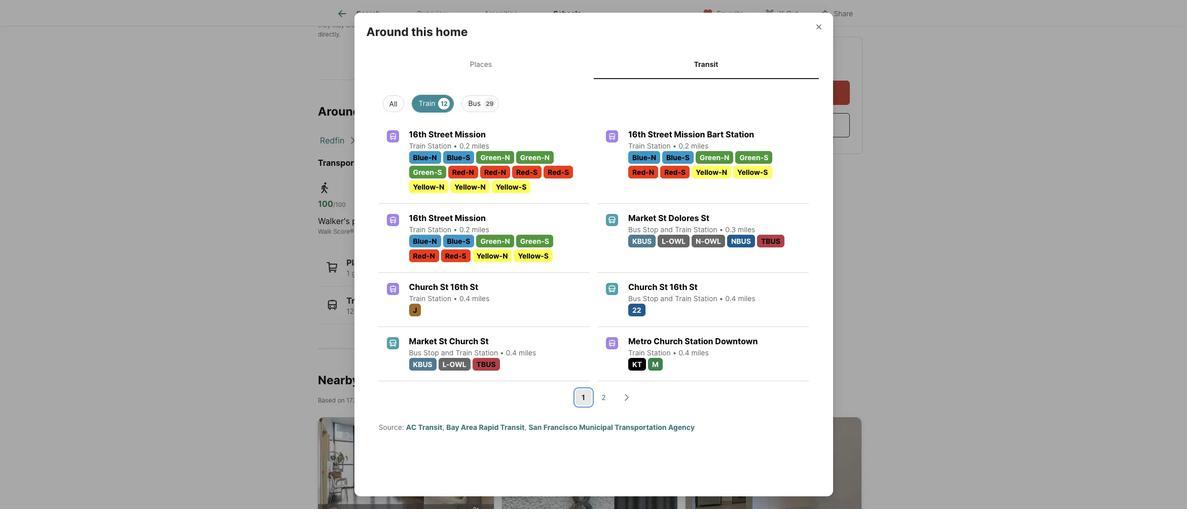 Task type: describe. For each thing, give the bounding box(es) containing it.
train inside 16th street mission bart station train station • 0.2 miles
[[629, 141, 645, 150]]

photo of 3388 17th st, san francisco, ca 94110 image
[[318, 417, 494, 509]]

paradise for rider's paradise
[[441, 216, 474, 226]]

bay area rapid transit link
[[447, 423, 525, 432]]

source: ac transit , bay area rapid transit , san francisco municipal transportation agency
[[379, 423, 695, 432]]

california
[[361, 135, 397, 146]]

search link
[[336, 8, 381, 20]]

tab list containing search
[[318, 0, 608, 26]]

owl for market st church st
[[450, 360, 467, 369]]

market for market st dolores st
[[629, 213, 657, 223]]

j
[[413, 306, 417, 314]]

2 button
[[596, 389, 612, 406]]

bus for market st church st
[[409, 348, 422, 357]]

places for places 1 grocery, 37 restaurants, 0 parks
[[347, 258, 373, 268]]

0 horizontal spatial dolores
[[515, 135, 544, 146]]

nearby rentals
[[318, 373, 402, 388]]

mission dolores
[[484, 135, 544, 146]]

blue-n down the rider's
[[413, 237, 437, 245]]

1 horizontal spatial tbus
[[762, 237, 781, 245]]

0 horizontal spatial tbus
[[477, 360, 496, 369]]

blue-s down 16th street mission bart station train station • 0.2 miles
[[667, 153, 690, 162]]

based
[[318, 397, 336, 404]]

walker's
[[318, 216, 350, 226]]

0.3
[[726, 225, 736, 234]]

home
[[436, 25, 468, 39]]

around this home element
[[367, 13, 480, 40]]

bus image for market st dolores st
[[606, 214, 619, 226]]

n-owl
[[696, 237, 722, 245]]

ac transit link
[[406, 423, 443, 432]]

22
[[633, 306, 642, 314]]

ac
[[406, 423, 417, 432]]

• inside market st church st bus stop and train station • 0.4 miles
[[500, 348, 504, 357]]

around 1731 15th st
[[318, 105, 432, 119]]

this inside dialog
[[412, 25, 433, 39]]

bike score ®
[[501, 228, 536, 235]]

bike
[[501, 228, 513, 235]]

n-
[[696, 237, 705, 245]]

0.4 inside market st church st bus stop and train station • 0.4 miles
[[506, 348, 517, 357]]

information.
[[441, 12, 475, 20]]

x-out button
[[757, 2, 807, 23]]

3 100 from the left
[[501, 199, 517, 209]]

blue-n down 16th street mission bart station train station • 0.2 miles
[[633, 153, 657, 162]]

to inside school service boundaries are intended to be used as a reference only; they may change and are not
[[593, 12, 599, 20]]

grocery,
[[352, 269, 380, 278]]

san francisco municipal transportation agency link
[[529, 423, 695, 432]]

based on 1731 15th st
[[318, 397, 382, 404]]

0 horizontal spatial green-s
[[413, 168, 442, 176]]

san inside around this home dialog
[[529, 423, 542, 432]]

0 vertical spatial san
[[413, 135, 428, 146]]

places for places
[[470, 60, 492, 69]]

may
[[333, 21, 345, 29]]

1 , from the left
[[443, 423, 445, 432]]

eligibility,
[[563, 21, 590, 29]]

0.4 inside metro church station downtown train station • 0.4 miles
[[679, 348, 690, 357]]

0 vertical spatial francisco
[[430, 135, 467, 146]]

schools tab
[[536, 2, 600, 26]]

to inside guaranteed to be accurate. to verify school enrollment eligibility, contact the school district directly.
[[438, 21, 444, 29]]

municipal
[[579, 423, 613, 432]]

places 1 grocery, 37 restaurants, 0 parks
[[347, 258, 459, 278]]

0 vertical spatial are
[[555, 12, 564, 20]]

rider's
[[413, 216, 439, 226]]

bart
[[707, 129, 724, 139]]

0 vertical spatial not
[[354, 12, 364, 20]]

amenities tab
[[467, 2, 536, 26]]

nbus
[[732, 237, 751, 245]]

source:
[[379, 423, 404, 432]]

16th inside church st 16th st train station • 0.4 miles j
[[451, 282, 468, 292]]

walker's paradise walk score ®
[[318, 216, 385, 235]]

they
[[318, 21, 331, 29]]

stop for dolores
[[643, 225, 659, 234]]

verify
[[492, 21, 508, 29]]

miles inside 16th street mission bart station train station • 0.2 miles
[[692, 141, 709, 150]]

market for market st church st
[[409, 336, 437, 346]]

1 inside button
[[582, 393, 586, 402]]

service
[[498, 12, 519, 20]]

church inside church st 16th st train station • 0.4 miles j
[[409, 282, 438, 292]]

2
[[602, 393, 606, 402]]

1 school from the left
[[510, 21, 529, 29]]

station inside church st 16th st train station • 0.4 miles j
[[428, 294, 452, 303]]

bus image for market st church st
[[387, 337, 399, 349]]

area
[[461, 423, 478, 432]]

only;
[[668, 12, 682, 20]]

m
[[653, 360, 659, 369]]

mission dolores link
[[484, 135, 544, 146]]

blue-n down san francisco link
[[413, 153, 437, 162]]

bay
[[447, 423, 460, 432]]

bus for church st 16th st
[[629, 294, 641, 303]]

miles inside the church st 16th st bus stop and train station • 0.4 miles 22
[[739, 294, 756, 303]]

redfin does not endorse or guarantee this information.
[[318, 12, 475, 20]]

reference
[[639, 12, 666, 20]]

train inside metro church station downtown train station • 0.4 miles
[[629, 348, 645, 357]]

tab list inside around this home dialog
[[367, 50, 821, 79]]

yellow-s for 16th street mission bart station
[[738, 168, 769, 176]]

overview
[[417, 9, 449, 18]]

100 for walker's paradise
[[318, 199, 333, 209]]

score for rider's
[[434, 228, 451, 235]]

street inside 16th street mission bart station train station • 0.2 miles
[[648, 129, 673, 139]]

walk
[[318, 228, 332, 235]]

out
[[787, 9, 799, 18]]

to
[[484, 21, 491, 29]]

parks
[[441, 269, 459, 278]]

endorse
[[365, 12, 389, 20]]

16th street mission bart station train station • 0.2 miles
[[629, 129, 755, 150]]

0 horizontal spatial are
[[382, 21, 391, 29]]

favorite button
[[695, 2, 753, 23]]

2 school from the left
[[626, 21, 645, 29]]

california link
[[361, 135, 397, 146]]

train inside the church st 16th st bus stop and train station • 0.4 miles 22
[[675, 294, 692, 303]]

overview tab
[[399, 2, 467, 26]]

schools
[[554, 9, 582, 18]]

restaurants,
[[392, 269, 432, 278]]

rider's paradise transit score ®
[[413, 216, 474, 235]]

bus for market st dolores st
[[629, 225, 641, 234]]

0.4 inside church st 16th st train station • 0.4 miles j
[[460, 294, 470, 303]]

share
[[834, 9, 853, 18]]

bus 29
[[469, 99, 494, 107]]

share button
[[812, 2, 862, 23]]

1 vertical spatial 1731
[[347, 397, 360, 404]]

accurate.
[[455, 21, 482, 29]]

agency
[[669, 423, 695, 432]]

around this home dialog
[[354, 13, 833, 497]]

amenities
[[485, 9, 518, 18]]

37
[[382, 269, 390, 278]]

yellow-n up the 'rider's paradise transit score ®'
[[455, 182, 486, 191]]

blue-s down san francisco
[[447, 153, 471, 162]]

and for market st dolores st
[[661, 225, 673, 234]]

and for church st 16th st
[[661, 294, 673, 303]]

redfin link
[[320, 135, 345, 146]]

church st 16th st train station • 0.4 miles j
[[409, 282, 490, 314]]

yellow-n up the rider's
[[413, 182, 445, 191]]

a
[[634, 12, 637, 20]]

1 button
[[576, 389, 592, 406]]

nearby
[[318, 373, 359, 388]]

directly.
[[318, 31, 341, 38]]

train image for church st 16th st
[[387, 283, 399, 295]]

mission down bus 29
[[455, 129, 486, 139]]

0
[[434, 269, 439, 278]]

l-owl for church
[[443, 360, 467, 369]]

train image for metro church station downtown
[[606, 337, 619, 349]]

2 horizontal spatial owl
[[705, 237, 722, 245]]

contact
[[716, 55, 758, 67]]



Task type: locate. For each thing, give the bounding box(es) containing it.
not
[[354, 12, 364, 20], [393, 21, 402, 29]]

church down transit button on the bottom of the page
[[449, 336, 479, 346]]

0.4 inside the church st 16th st bus stop and train station • 0.4 miles 22
[[726, 294, 737, 303]]

l-owl down market st church st bus stop and train station • 0.4 miles
[[443, 360, 467, 369]]

transit inside transit button
[[347, 296, 374, 306]]

1 left the 2 button
[[582, 393, 586, 402]]

downtown
[[716, 336, 758, 346]]

this up guaranteed at the left of the page
[[429, 12, 440, 20]]

l- down market st dolores st bus stop and train station • 0.3 miles
[[662, 237, 669, 245]]

owl down market st church st bus stop and train station • 0.4 miles
[[450, 360, 467, 369]]

be up contact
[[600, 12, 608, 20]]

15th down nearby rentals
[[361, 397, 374, 404]]

kt
[[633, 360, 642, 369]]

1 horizontal spatial green-s
[[520, 237, 549, 245]]

miles inside metro church station downtown train station • 0.4 miles
[[692, 348, 709, 357]]

1731
[[363, 105, 389, 119], [347, 397, 360, 404]]

redfin up they
[[318, 12, 337, 20]]

l- for church
[[443, 360, 450, 369]]

to down overview
[[438, 21, 444, 29]]

be inside guaranteed to be accurate. to verify school enrollment eligibility, contact the school district directly.
[[446, 21, 453, 29]]

0 vertical spatial bus image
[[606, 214, 619, 226]]

owl for market st dolores st
[[669, 237, 686, 245]]

0 horizontal spatial places
[[347, 258, 373, 268]]

church inside market st church st bus stop and train station • 0.4 miles
[[449, 336, 479, 346]]

l-owl down market st dolores st bus stop and train station • 0.3 miles
[[662, 237, 686, 245]]

1 horizontal spatial l-owl
[[662, 237, 686, 245]]

score inside walker's paradise walk score ®
[[334, 228, 350, 235]]

1 vertical spatial 1
[[582, 393, 586, 402]]

0 horizontal spatial 1731
[[347, 397, 360, 404]]

san right rapid
[[529, 423, 542, 432]]

miles inside market st dolores st bus stop and train station • 0.3 miles
[[738, 225, 756, 234]]

red-
[[452, 168, 469, 176], [485, 168, 501, 176], [517, 168, 533, 176], [548, 168, 565, 176], [633, 168, 649, 176], [665, 168, 682, 176], [413, 251, 430, 260], [445, 251, 462, 260]]

3 100 /100 from the left
[[501, 199, 529, 209]]

mission right the rider's
[[455, 213, 486, 223]]

yellow-n down "bike"
[[477, 251, 508, 260]]

1 vertical spatial this
[[412, 25, 433, 39]]

2 score from the left
[[434, 228, 451, 235]]

100 up the rider's
[[413, 199, 428, 209]]

0 horizontal spatial 100
[[318, 199, 333, 209]]

kbus for market st dolores st
[[633, 237, 652, 245]]

1 vertical spatial bus image
[[387, 337, 399, 349]]

market st dolores st bus stop and train station • 0.3 miles
[[629, 213, 756, 234]]

3 score from the left
[[515, 228, 532, 235]]

0 vertical spatial market
[[629, 213, 657, 223]]

bus image
[[606, 214, 619, 226], [387, 337, 399, 349]]

1 vertical spatial places
[[347, 258, 373, 268]]

100 /100
[[318, 199, 346, 209], [413, 199, 440, 209], [501, 199, 529, 209]]

mission down 29
[[484, 135, 513, 146]]

1731 right on
[[347, 397, 360, 404]]

dolores inside market st dolores st bus stop and train station • 0.3 miles
[[669, 213, 700, 223]]

0 vertical spatial transportation
[[318, 158, 378, 168]]

x-out
[[780, 9, 799, 18]]

transit
[[694, 60, 719, 69], [413, 228, 432, 235], [347, 296, 374, 306], [418, 423, 443, 432], [501, 423, 525, 432]]

mission inside 16th street mission bart station train station • 0.2 miles
[[675, 129, 706, 139]]

kbus for market st church st
[[413, 360, 433, 369]]

0 horizontal spatial /100
[[333, 201, 346, 209]]

100 /100 for rider's paradise
[[413, 199, 440, 209]]

rentals
[[362, 373, 402, 388]]

1 vertical spatial market
[[409, 336, 437, 346]]

2 horizontal spatial 100
[[501, 199, 517, 209]]

1 vertical spatial are
[[382, 21, 391, 29]]

0 horizontal spatial score
[[334, 228, 350, 235]]

® right walk
[[350, 228, 354, 235]]

, right rapid
[[525, 423, 527, 432]]

1 vertical spatial francisco
[[544, 423, 578, 432]]

around down or
[[367, 25, 409, 39]]

yellow-s for 16th street mission
[[518, 251, 549, 260]]

15th up california link
[[392, 105, 417, 119]]

metro
[[629, 336, 652, 346]]

church down restaurants,
[[409, 282, 438, 292]]

train inside market st dolores st bus stop and train station • 0.3 miles
[[675, 225, 692, 234]]

places
[[470, 60, 492, 69], [347, 258, 373, 268]]

transit inside the 'rider's paradise transit score ®'
[[413, 228, 432, 235]]

0 vertical spatial redfin
[[318, 12, 337, 20]]

16th street mission train station • 0.2 miles up parks
[[409, 213, 490, 234]]

mission left bart
[[675, 129, 706, 139]]

1 vertical spatial l-owl
[[443, 360, 467, 369]]

blue-
[[413, 153, 432, 162], [447, 153, 466, 162], [633, 153, 651, 162], [667, 153, 685, 162], [413, 237, 432, 245], [447, 237, 466, 245]]

enrollment
[[531, 21, 561, 29]]

2 paradise from the left
[[441, 216, 474, 226]]

100 up "bike"
[[501, 199, 517, 209]]

0 vertical spatial 1
[[347, 269, 350, 278]]

train image left metro
[[606, 337, 619, 349]]

green-s for 16th street mission
[[520, 237, 549, 245]]

san francisco link
[[413, 135, 467, 146]]

16th street mission train station • 0.2 miles for red-s
[[409, 213, 490, 234]]

church up "22"
[[629, 282, 658, 292]]

search
[[356, 9, 381, 18]]

church up m
[[654, 336, 683, 346]]

1 horizontal spatial to
[[593, 12, 599, 20]]

l- down market st church st bus stop and train station • 0.4 miles
[[443, 360, 450, 369]]

on
[[338, 397, 345, 404]]

/100 for walker's
[[333, 201, 346, 209]]

station
[[726, 129, 755, 139], [428, 141, 452, 150], [647, 141, 671, 150], [428, 225, 452, 234], [694, 225, 718, 234], [428, 294, 452, 303], [694, 294, 718, 303], [685, 336, 714, 346], [475, 348, 498, 357], [647, 348, 671, 357]]

1 vertical spatial tbus
[[477, 360, 496, 369]]

2 ® from the left
[[451, 228, 455, 235]]

2 vertical spatial green-s
[[520, 237, 549, 245]]

1 horizontal spatial transportation
[[615, 423, 667, 432]]

market inside market st dolores st bus stop and train station • 0.3 miles
[[629, 213, 657, 223]]

guaranteed to be accurate. to verify school enrollment eligibility, contact the school district directly.
[[318, 21, 667, 38]]

to
[[593, 12, 599, 20], [438, 21, 444, 29]]

school
[[477, 12, 497, 20]]

0 vertical spatial stop
[[643, 225, 659, 234]]

church inside metro church station downtown train station • 0.4 miles
[[654, 336, 683, 346]]

0 horizontal spatial paradise
[[352, 216, 385, 226]]

list box
[[375, 91, 813, 112]]

0.2
[[460, 141, 470, 150], [679, 141, 690, 150], [460, 225, 470, 234]]

train image
[[387, 130, 399, 142], [606, 130, 619, 142], [387, 214, 399, 226]]

francisco
[[430, 135, 467, 146], [544, 423, 578, 432]]

1 horizontal spatial l-
[[662, 237, 669, 245]]

green-s for 16th street mission bart station
[[740, 153, 769, 162]]

bus inside market st dolores st bus stop and train station • 0.3 miles
[[629, 225, 641, 234]]

metro church station downtown train station • 0.4 miles
[[629, 336, 758, 357]]

0 horizontal spatial san
[[413, 135, 428, 146]]

0 horizontal spatial 1
[[347, 269, 350, 278]]

1 horizontal spatial ,
[[525, 423, 527, 432]]

stop for church
[[424, 348, 439, 357]]

paradise right the rider's
[[441, 216, 474, 226]]

x-
[[780, 9, 787, 18]]

are down or
[[382, 21, 391, 29]]

paradise right walker's
[[352, 216, 385, 226]]

red-n
[[452, 168, 474, 176], [485, 168, 506, 176], [633, 168, 655, 176], [413, 251, 435, 260]]

0 vertical spatial places
[[470, 60, 492, 69]]

1 horizontal spatial not
[[393, 21, 402, 29]]

1 horizontal spatial around
[[367, 25, 409, 39]]

1 horizontal spatial are
[[555, 12, 564, 20]]

station inside the church st 16th st bus stop and train station • 0.4 miles 22
[[694, 294, 718, 303]]

16th street mission train station • 0.2 miles
[[409, 129, 490, 150], [409, 213, 490, 234]]

0 horizontal spatial be
[[446, 21, 453, 29]]

stop inside market st church st bus stop and train station • 0.4 miles
[[424, 348, 439, 357]]

16th inside the church st 16th st bus stop and train station • 0.4 miles 22
[[670, 282, 688, 292]]

places inside tab
[[470, 60, 492, 69]]

tab list
[[318, 0, 608, 26], [367, 50, 821, 79]]

0 vertical spatial to
[[593, 12, 599, 20]]

transportation inside around this home dialog
[[615, 423, 667, 432]]

12
[[441, 100, 448, 107]]

station inside market st church st bus stop and train station • 0.4 miles
[[475, 348, 498, 357]]

paradise inside walker's paradise walk score ®
[[352, 216, 385, 226]]

boundaries
[[521, 12, 553, 20]]

0.2 for green-s
[[460, 225, 470, 234]]

1 vertical spatial not
[[393, 21, 402, 29]]

1 horizontal spatial dolores
[[669, 213, 700, 223]]

owl
[[669, 237, 686, 245], [705, 237, 722, 245], [450, 360, 467, 369]]

0 horizontal spatial owl
[[450, 360, 467, 369]]

0 horizontal spatial 15th
[[361, 397, 374, 404]]

places tab
[[369, 52, 594, 77]]

0 vertical spatial 1731
[[363, 105, 389, 119]]

® up parks
[[451, 228, 455, 235]]

score right "bike"
[[515, 228, 532, 235]]

0 vertical spatial tab list
[[318, 0, 608, 26]]

0 vertical spatial 16th street mission train station • 0.2 miles
[[409, 129, 490, 150]]

0 vertical spatial train image
[[387, 283, 399, 295]]

redfin left california link
[[320, 135, 345, 146]]

green-n
[[481, 153, 510, 162], [520, 153, 550, 162], [700, 153, 730, 162], [481, 237, 510, 245]]

1 horizontal spatial francisco
[[544, 423, 578, 432]]

0 horizontal spatial francisco
[[430, 135, 467, 146]]

list box inside around this home dialog
[[375, 91, 813, 112]]

stop inside the church st 16th st bus stop and train station • 0.4 miles 22
[[643, 294, 659, 303]]

1 horizontal spatial 1731
[[363, 105, 389, 119]]

paradise for walker's paradise
[[352, 216, 385, 226]]

redfin for redfin
[[320, 135, 345, 146]]

green-
[[481, 153, 505, 162], [520, 153, 545, 162], [700, 153, 725, 162], [740, 153, 764, 162], [413, 168, 438, 176], [481, 237, 505, 245], [520, 237, 545, 245]]

1
[[347, 269, 350, 278], [582, 393, 586, 402]]

around up the redfin link
[[318, 105, 360, 119]]

bus inside market st church st bus stop and train station • 0.4 miles
[[409, 348, 422, 357]]

16th inside 16th street mission bart station train station • 0.2 miles
[[629, 129, 646, 139]]

san
[[413, 135, 428, 146], [529, 423, 542, 432]]

l- for dolores
[[662, 237, 669, 245]]

transportation left the agency
[[615, 423, 667, 432]]

red-s
[[517, 168, 538, 176], [548, 168, 569, 176], [665, 168, 686, 176], [445, 251, 467, 260]]

® right "bike"
[[532, 228, 536, 235]]

100 /100 up bike score ®
[[501, 199, 529, 209]]

, left bay
[[443, 423, 445, 432]]

tbus right nbus
[[762, 237, 781, 245]]

train image
[[387, 283, 399, 295], [606, 337, 619, 349]]

be down information.
[[446, 21, 453, 29]]

• inside church st 16th st train station • 0.4 miles j
[[454, 294, 458, 303]]

2 100 /100 from the left
[[413, 199, 440, 209]]

list box containing train
[[375, 91, 813, 112]]

100 /100 up the rider's
[[413, 199, 440, 209]]

yellow-s
[[738, 168, 769, 176], [496, 182, 527, 191], [518, 251, 549, 260]]

places inside places 1 grocery, 37 restaurants, 0 parks
[[347, 258, 373, 268]]

or
[[390, 12, 396, 20]]

stop for 16th
[[643, 294, 659, 303]]

® inside the 'rider's paradise transit score ®'
[[451, 228, 455, 235]]

0 vertical spatial this
[[429, 12, 440, 20]]

/100 for rider's
[[428, 201, 440, 209]]

paradise inside the 'rider's paradise transit score ®'
[[441, 216, 474, 226]]

• inside metro church station downtown train station • 0.4 miles
[[673, 348, 677, 357]]

1 horizontal spatial ®
[[451, 228, 455, 235]]

1 vertical spatial transportation
[[615, 423, 667, 432]]

1 left grocery, at the left
[[347, 269, 350, 278]]

market inside market st church st bus stop and train station • 0.4 miles
[[409, 336, 437, 346]]

1 horizontal spatial 100
[[413, 199, 428, 209]]

1 vertical spatial be
[[446, 21, 453, 29]]

1 horizontal spatial paradise
[[441, 216, 474, 226]]

around for around this home
[[367, 25, 409, 39]]

0 horizontal spatial school
[[510, 21, 529, 29]]

0 vertical spatial around
[[367, 25, 409, 39]]

0 vertical spatial l-owl
[[662, 237, 686, 245]]

as
[[625, 12, 632, 20]]

transit inside transit tab
[[694, 60, 719, 69]]

and inside school service boundaries are intended to be used as a reference only; they may change and are not
[[369, 21, 380, 29]]

2 horizontal spatial score
[[515, 228, 532, 235]]

0 vertical spatial 15th
[[392, 105, 417, 119]]

1 horizontal spatial bus image
[[606, 214, 619, 226]]

and inside the church st 16th st bus stop and train station • 0.4 miles 22
[[661, 294, 673, 303]]

redfin for redfin does not endorse or guarantee this information.
[[318, 12, 337, 20]]

0 vertical spatial l-
[[662, 237, 669, 245]]

miles inside church st 16th st train station • 0.4 miles j
[[472, 294, 490, 303]]

0 horizontal spatial kbus
[[413, 360, 433, 369]]

®
[[350, 228, 354, 235], [451, 228, 455, 235], [532, 228, 536, 235]]

to up contact
[[593, 12, 599, 20]]

100 for rider's paradise
[[413, 199, 428, 209]]

district
[[647, 21, 667, 29]]

l-owl for dolores
[[662, 237, 686, 245]]

1 vertical spatial to
[[438, 21, 444, 29]]

not down redfin does not endorse or guarantee this information.
[[393, 21, 402, 29]]

16th street mission train station • 0.2 miles for red-n
[[409, 129, 490, 150]]

3 ® from the left
[[532, 228, 536, 235]]

transportation
[[318, 158, 378, 168], [615, 423, 667, 432]]

train inside church st 16th st train station • 0.4 miles j
[[409, 294, 426, 303]]

0 horizontal spatial transportation
[[318, 158, 378, 168]]

0 vertical spatial kbus
[[633, 237, 652, 245]]

0 horizontal spatial bus image
[[387, 337, 399, 349]]

0.2 inside 16th street mission bart station train station • 0.2 miles
[[679, 141, 690, 150]]

• inside market st dolores st bus stop and train station • 0.3 miles
[[720, 225, 724, 234]]

1 vertical spatial san
[[529, 423, 542, 432]]

• inside the church st 16th st bus stop and train station • 0.4 miles 22
[[720, 294, 724, 303]]

1 horizontal spatial 1
[[582, 393, 586, 402]]

0 horizontal spatial train image
[[387, 283, 399, 295]]

0 horizontal spatial ®
[[350, 228, 354, 235]]

school down service
[[510, 21, 529, 29]]

church st 16th st bus stop and train station • 0.4 miles 22
[[629, 282, 756, 314]]

yellow-n down bart
[[696, 168, 728, 176]]

score for walker's
[[334, 228, 350, 235]]

1 ® from the left
[[350, 228, 354, 235]]

1 vertical spatial train image
[[606, 337, 619, 349]]

transit tab
[[594, 52, 819, 77]]

1 vertical spatial 15th
[[361, 397, 374, 404]]

1 vertical spatial around
[[318, 105, 360, 119]]

/100 for bike
[[517, 201, 529, 209]]

stop inside market st dolores st bus stop and train station • 0.3 miles
[[643, 225, 659, 234]]

/100 up walker's
[[333, 201, 346, 209]]

around this home
[[367, 25, 468, 39]]

blue-s down the 'rider's paradise transit score ®'
[[447, 237, 471, 245]]

1 paradise from the left
[[352, 216, 385, 226]]

1 100 /100 from the left
[[318, 199, 346, 209]]

photo of 3626 17th st, san francisco, ca 94114 image
[[686, 417, 862, 509]]

around inside around this home element
[[367, 25, 409, 39]]

2 , from the left
[[525, 423, 527, 432]]

school
[[510, 21, 529, 29], [626, 21, 645, 29]]

100 up walker's
[[318, 199, 333, 209]]

bus inside the church st 16th st bus stop and train station • 0.4 miles 22
[[629, 294, 641, 303]]

miles inside market st church st bus stop and train station • 0.4 miles
[[519, 348, 537, 357]]

be inside school service boundaries are intended to be used as a reference only; they may change and are not
[[600, 12, 608, 20]]

1731 left all
[[363, 105, 389, 119]]

owl down market st dolores st bus stop and train station • 0.3 miles
[[705, 237, 722, 245]]

/100 up bike score ®
[[517, 201, 529, 209]]

bus
[[469, 99, 481, 107], [629, 225, 641, 234], [629, 294, 641, 303], [409, 348, 422, 357]]

1 /100 from the left
[[333, 201, 346, 209]]

score down the rider's
[[434, 228, 451, 235]]

® for walker's
[[350, 228, 354, 235]]

2 16th street mission train station • 0.2 miles from the top
[[409, 213, 490, 234]]

0 horizontal spatial market
[[409, 336, 437, 346]]

guaranteed
[[404, 21, 437, 29]]

contact
[[591, 21, 613, 29]]

guarantee
[[398, 12, 427, 20]]

san francisco
[[413, 135, 467, 146]]

1 horizontal spatial places
[[470, 60, 492, 69]]

redfin
[[318, 12, 337, 20], [320, 135, 345, 146]]

francisco down 12
[[430, 135, 467, 146]]

the
[[615, 21, 624, 29]]

1 vertical spatial stop
[[643, 294, 659, 303]]

0.2 for green-n
[[460, 141, 470, 150]]

church
[[409, 282, 438, 292], [629, 282, 658, 292], [449, 336, 479, 346], [654, 336, 683, 346]]

100 /100 for walker's paradise
[[318, 199, 346, 209]]

® inside walker's paradise walk score ®
[[350, 228, 354, 235]]

2 vertical spatial yellow-s
[[518, 251, 549, 260]]

train inside market st church st bus stop and train station • 0.4 miles
[[456, 348, 473, 357]]

1 inside places 1 grocery, 37 restaurants, 0 parks
[[347, 269, 350, 278]]

2 /100 from the left
[[428, 201, 440, 209]]

100
[[318, 199, 333, 209], [413, 199, 428, 209], [501, 199, 517, 209]]

16th
[[409, 129, 427, 139], [629, 129, 646, 139], [409, 213, 427, 223], [451, 282, 468, 292], [670, 282, 688, 292]]

photo of 638 14th st, san francisco, ca 94114 image
[[502, 417, 678, 509]]

train image down 37
[[387, 283, 399, 295]]

1 vertical spatial green-s
[[413, 168, 442, 176]]

station inside market st dolores st bus stop and train station • 0.3 miles
[[694, 225, 718, 234]]

score inside the 'rider's paradise transit score ®'
[[434, 228, 451, 235]]

tab list containing places
[[367, 50, 821, 79]]

places down guaranteed to be accurate. to verify school enrollment eligibility, contact the school district directly. at the top
[[470, 60, 492, 69]]

transportation down the redfin link
[[318, 158, 378, 168]]

1 100 from the left
[[318, 199, 333, 209]]

owl left n-
[[669, 237, 686, 245]]

yellow-
[[696, 168, 722, 176], [738, 168, 764, 176], [413, 182, 439, 191], [455, 182, 481, 191], [496, 182, 522, 191], [477, 251, 503, 260], [518, 251, 544, 260]]

29
[[486, 100, 494, 107]]

and inside market st dolores st bus stop and train station • 0.3 miles
[[661, 225, 673, 234]]

100 /100 up walker's
[[318, 199, 346, 209]]

0 vertical spatial tbus
[[762, 237, 781, 245]]

0 horizontal spatial l-
[[443, 360, 450, 369]]

1 score from the left
[[334, 228, 350, 235]]

16th street mission train station • 0.2 miles down 12
[[409, 129, 490, 150]]

blue-n
[[413, 153, 437, 162], [633, 153, 657, 162], [413, 237, 437, 245]]

favorite
[[717, 9, 744, 18]]

market st church st bus stop and train station • 0.4 miles
[[409, 336, 537, 357]]

® for rider's
[[451, 228, 455, 235]]

0 vertical spatial yellow-s
[[738, 168, 769, 176]]

n
[[432, 153, 437, 162], [505, 153, 510, 162], [545, 153, 550, 162], [651, 153, 657, 162], [725, 153, 730, 162], [469, 168, 474, 176], [501, 168, 506, 176], [649, 168, 655, 176], [722, 168, 728, 176], [439, 182, 445, 191], [481, 182, 486, 191], [432, 237, 437, 245], [505, 237, 510, 245], [430, 251, 435, 260], [503, 251, 508, 260]]

1 horizontal spatial 15th
[[392, 105, 417, 119]]

san right 'california'
[[413, 135, 428, 146]]

1 vertical spatial yellow-s
[[496, 182, 527, 191]]

and inside market st church st bus stop and train station • 0.4 miles
[[441, 348, 454, 357]]

rapid
[[479, 423, 499, 432]]

this
[[429, 12, 440, 20], [412, 25, 433, 39]]

2 100 from the left
[[413, 199, 428, 209]]

0 horizontal spatial ,
[[443, 423, 445, 432]]

and for market st church st
[[441, 348, 454, 357]]

not inside school service boundaries are intended to be used as a reference only; they may change and are not
[[393, 21, 402, 29]]

intended
[[566, 12, 591, 20]]

• inside 16th street mission bart station train station • 0.2 miles
[[673, 141, 677, 150]]

are up enrollment
[[555, 12, 564, 20]]

all
[[389, 99, 398, 108]]

bus image
[[606, 283, 619, 295]]

around for around 1731 15th st
[[318, 105, 360, 119]]

2 horizontal spatial ®
[[532, 228, 536, 235]]

tbus down market st church st bus stop and train station • 0.4 miles
[[477, 360, 496, 369]]

0 horizontal spatial 100 /100
[[318, 199, 346, 209]]

2 horizontal spatial green-s
[[740, 153, 769, 162]]

1 horizontal spatial market
[[629, 213, 657, 223]]

francisco inside around this home dialog
[[544, 423, 578, 432]]

score down walker's
[[334, 228, 350, 235]]

/100 up the rider's
[[428, 201, 440, 209]]

church inside the church st 16th st bus stop and train station • 0.4 miles 22
[[629, 282, 658, 292]]

1 horizontal spatial kbus
[[633, 237, 652, 245]]

1 16th street mission train station • 0.2 miles from the top
[[409, 129, 490, 150]]

francisco left municipal
[[544, 423, 578, 432]]

school down a on the top of the page
[[626, 21, 645, 29]]

1 horizontal spatial 100 /100
[[413, 199, 440, 209]]

2 horizontal spatial /100
[[517, 201, 529, 209]]

l-owl
[[662, 237, 686, 245], [443, 360, 467, 369]]

tbus
[[762, 237, 781, 245], [477, 360, 496, 369]]

1 vertical spatial dolores
[[669, 213, 700, 223]]

3 /100 from the left
[[517, 201, 529, 209]]

used
[[609, 12, 624, 20]]

not up change
[[354, 12, 364, 20]]

0 horizontal spatial to
[[438, 21, 444, 29]]

places up grocery, at the left
[[347, 258, 373, 268]]

this down 'guarantee'
[[412, 25, 433, 39]]

2 vertical spatial stop
[[424, 348, 439, 357]]



Task type: vqa. For each thing, say whether or not it's contained in the screenshot.
Places tab
yes



